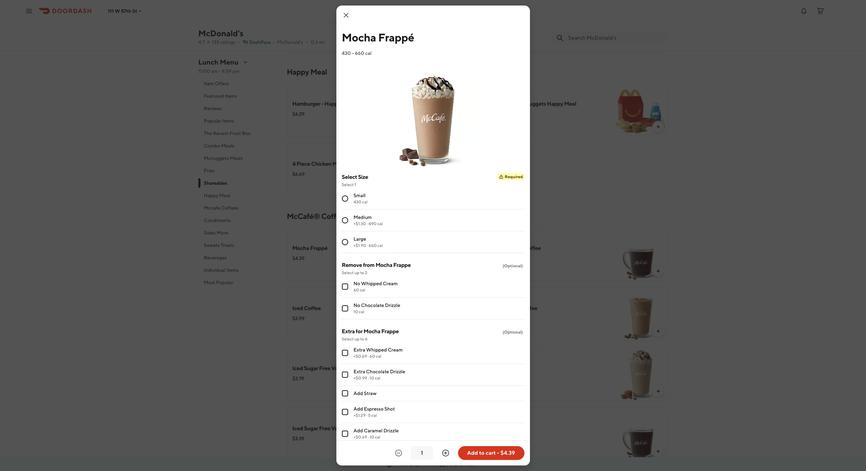 Task type: describe. For each thing, give the bounding box(es) containing it.
cookies.
[[519, 22, 536, 28]]

comes
[[486, 22, 501, 28]]

mccafe coffees
[[204, 206, 239, 211]]

for
[[356, 329, 363, 335]]

no for no chocolate drizzle
[[354, 303, 360, 309]]

add item to cart image for iced sugar free vanilla latte
[[462, 449, 468, 455]]

to for from
[[361, 271, 364, 276]]

lunch menu
[[198, 58, 239, 66]]

cream for extra for mocha frappe
[[388, 348, 403, 353]]

10 for add
[[370, 435, 374, 440]]

comes with 13 cookies.
[[486, 22, 536, 28]]

6pc chicken mcnuggets happy meal
[[486, 101, 577, 107]]

13 cookie tote image
[[614, 0, 668, 52]]

free for latte
[[319, 426, 331, 433]]

hazelnut
[[498, 306, 520, 312]]

+$1.30
[[354, 221, 366, 227]]

dashpass •
[[249, 39, 275, 45]]

13
[[513, 22, 518, 28]]

5
[[368, 413, 371, 419]]

mccafe coffees button
[[198, 202, 279, 215]]

(optional) for extra for mocha frappe
[[503, 330, 523, 335]]

treats
[[221, 243, 234, 248]]

extra whipped cream +$0.69 · 60 cal
[[354, 348, 403, 360]]

· inside medium +$1.30 · 490 cal
[[367, 221, 368, 227]]

cream for remove from mocha frappe
[[383, 281, 398, 287]]

1
[[355, 182, 356, 188]]

2 select from the top
[[342, 182, 354, 188]]

size
[[358, 174, 369, 181]]

up for extra
[[355, 337, 360, 342]]

item offers
[[204, 81, 229, 87]]

frost
[[230, 131, 241, 136]]

490
[[369, 221, 377, 227]]

kerwin
[[213, 131, 229, 136]]

add item to cart image for premium roast coffee
[[656, 269, 661, 274]]

cart
[[486, 451, 496, 457]]

1 select from the top
[[342, 174, 357, 181]]

frappe for extra for mocha frappe
[[382, 329, 399, 335]]

mcnugget
[[333, 161, 359, 167]]

combo
[[204, 143, 220, 149]]

sides
[[204, 230, 216, 236]]

add for add straw
[[354, 391, 363, 397]]

$2.99 for hazelnut
[[486, 316, 498, 322]]

condiments button
[[198, 215, 279, 227]]

· for caramel
[[368, 435, 369, 440]]

extra for mocha frappe select up to 6
[[342, 329, 399, 342]]

cal inside extra chocolate drizzle +$0.99 · 10 cal
[[375, 376, 381, 381]]

vanilla for latte
[[332, 426, 348, 433]]

1 vertical spatial mcnuggets
[[517, 101, 546, 107]]

medium
[[354, 215, 372, 220]]

add to cart - $4.39
[[467, 451, 516, 457]]

frappé for $4.39
[[310, 245, 328, 252]]

+$1.29
[[354, 413, 366, 419]]

mcdonald's for mcdonald's • 0.6 mi
[[277, 39, 303, 45]]

medium +$1.30 · 490 cal
[[354, 215, 383, 227]]

piece
[[297, 161, 310, 167]]

0 vertical spatial chicken
[[496, 101, 517, 107]]

premium roast coffee
[[486, 245, 541, 252]]

on
[[460, 462, 466, 468]]

cal inside medium +$1.30 · 490 cal
[[378, 221, 383, 227]]

dashpass
[[249, 39, 271, 45]]

menu
[[220, 58, 239, 66]]

condiments
[[204, 218, 231, 224]]

40 mcnuggets image
[[421, 0, 475, 52]]

coffees for mccafé® coffees
[[321, 212, 348, 221]]

11:00 am - 4:59 pm
[[198, 69, 240, 74]]

add to cart - $4.39 button
[[458, 447, 525, 461]]

no whipped cream 60 cal
[[354, 281, 398, 293]]

box
[[242, 131, 251, 136]]

mocha inside the remove from mocha frappe select up to 2
[[376, 262, 393, 269]]

Item Search search field
[[569, 34, 663, 42]]

from
[[363, 262, 375, 269]]

add caramel drizzle +$0.69 · 10 cal
[[354, 429, 399, 440]]

111
[[108, 8, 114, 14]]

+$0.69 for add
[[354, 435, 367, 440]]

iced hazelnut coffee image
[[614, 288, 668, 342]]

+$0.99
[[354, 376, 367, 381]]

4 piece chicken mcnugget - happy meal image
[[421, 143, 475, 197]]

0 items, open order cart image
[[817, 7, 825, 15]]

add item to cart image
[[656, 449, 661, 455]]

add espresso shot +$1.29 · 5 cal
[[354, 407, 395, 419]]

premium
[[486, 245, 508, 252]]

iced for iced sugar free vanilla latte
[[293, 426, 303, 433]]

• for mcdonald's • 0.6 mi
[[306, 39, 308, 45]]

0 horizontal spatial 430
[[342, 51, 351, 56]]

4.7
[[198, 39, 205, 45]]

select inside the remove from mocha frappe select up to 2
[[342, 271, 354, 276]]

111 w 57th st
[[108, 8, 137, 14]]

item offers button
[[198, 78, 279, 90]]

111 w 57th st button
[[108, 8, 143, 14]]

4:59
[[222, 69, 232, 74]]

$20+
[[468, 462, 481, 468]]

10 for extra
[[370, 376, 374, 381]]

more
[[217, 230, 229, 236]]

espresso
[[364, 407, 384, 412]]

shot
[[385, 407, 395, 412]]

notification bell image
[[800, 7, 809, 15]]

latte
[[349, 426, 362, 433]]

frappé for 430 - 660 cal
[[379, 31, 415, 44]]

add item to cart image for iced hazelnut coffee
[[656, 329, 661, 335]]

meal inside "button"
[[219, 193, 231, 199]]

Add Straw checkbox
[[342, 391, 348, 397]]

shareables
[[204, 181, 227, 186]]

extra for extra whipped cream
[[354, 348, 365, 353]]

$2.39
[[486, 437, 498, 442]]

430 inside the small 430 cal
[[354, 200, 362, 205]]

fries
[[204, 168, 215, 174]]

am
[[211, 69, 218, 74]]

$3.79
[[293, 376, 304, 382]]

remove
[[342, 262, 362, 269]]

660 inside large +$1.90 · 660 cal
[[369, 243, 377, 248]]

close mocha frappé image
[[342, 11, 350, 19]]

135
[[212, 39, 220, 45]]

60 inside "no whipped cream 60 cal"
[[354, 288, 359, 293]]

the kerwin frost box button
[[198, 127, 279, 140]]

pm
[[233, 69, 240, 74]]

combo meals button
[[198, 140, 279, 152]]

up for remove
[[355, 271, 360, 276]]

mcdonald's • 0.6 mi
[[277, 39, 325, 45]]

iced sugar free vanilla coffee
[[293, 366, 366, 372]]

happy meal inside happy meal "button"
[[204, 193, 231, 199]]

add for add caramel drizzle +$0.69 · 10 cal
[[354, 429, 363, 434]]

hamburger - happy meal
[[293, 101, 354, 107]]

required
[[505, 174, 523, 180]]

+$0.69 for extra
[[354, 354, 367, 360]]

free for coffee
[[319, 366, 331, 372]]

sweets
[[204, 243, 220, 248]]

happy inside happy meal "button"
[[204, 193, 219, 199]]

iced for iced sugar free vanilla coffee
[[293, 366, 303, 372]]

mcnuggets meals
[[204, 156, 243, 161]]

sides more
[[204, 230, 229, 236]]

meals for combo meals
[[221, 143, 235, 149]]

cal inside 'no chocolate drizzle 10 cal'
[[359, 310, 365, 315]]

frappe for remove from mocha frappe
[[394, 262, 411, 269]]

add item to cart image for 6pc chicken mcnuggets happy meal
[[656, 124, 661, 130]]

small
[[354, 193, 366, 199]]

$2.99 for coffee
[[293, 316, 305, 322]]

items for featured items
[[225, 93, 237, 99]]



Task type: locate. For each thing, give the bounding box(es) containing it.
reviews
[[204, 106, 222, 111]]

popular inside most popular button
[[216, 280, 233, 286]]

iced sugar free vanilla latte
[[293, 426, 362, 433]]

sugar up $3.39
[[304, 426, 318, 433]]

•
[[238, 39, 240, 45], [273, 39, 275, 45], [306, 39, 308, 45]]

with
[[502, 22, 512, 28]]

open menu image
[[25, 7, 33, 15]]

up down remove
[[355, 271, 360, 276]]

to for for
[[361, 337, 364, 342]]

meals down combo meals button
[[230, 156, 243, 161]]

drizzle inside extra chocolate drizzle +$0.99 · 10 cal
[[390, 370, 406, 375]]

60 up extra chocolate drizzle +$0.99 · 10 cal
[[370, 354, 375, 360]]

1 no from the top
[[354, 281, 360, 287]]

0 vertical spatial mcnuggets
[[301, 16, 330, 23]]

chicken right the piece
[[311, 161, 332, 167]]

whipped inside extra whipped cream +$0.69 · 60 cal
[[366, 348, 387, 353]]

+$0.69 down latte
[[354, 435, 367, 440]]

add inside add espresso shot +$1.29 · 5 cal
[[354, 407, 363, 412]]

1 vertical spatial chicken
[[311, 161, 332, 167]]

no up for
[[354, 303, 360, 309]]

no down remove
[[354, 281, 360, 287]]

add left caramel in the left bottom of the page
[[354, 429, 363, 434]]

coffee
[[524, 245, 541, 252], [304, 306, 321, 312], [521, 306, 538, 312], [349, 366, 366, 372]]

0 vertical spatial extra
[[342, 329, 355, 335]]

· inside add espresso shot +$1.29 · 5 cal
[[367, 413, 368, 419]]

hamburger - happy meal image
[[421, 83, 475, 137]]

to left 2
[[361, 271, 364, 276]]

2 +$0.69 from the top
[[354, 435, 367, 440]]

remove from mocha frappe group
[[342, 262, 525, 320]]

up inside the remove from mocha frappe select up to 2
[[355, 271, 360, 276]]

· down caramel in the left bottom of the page
[[368, 435, 369, 440]]

· for chocolate
[[368, 376, 369, 381]]

extra for extra chocolate drizzle
[[354, 370, 365, 375]]

1 vertical spatial items
[[222, 118, 234, 124]]

select inside extra for mocha frappe select up to 6
[[342, 337, 354, 342]]

1 horizontal spatial mcnuggets
[[517, 101, 546, 107]]

most
[[204, 280, 215, 286]]

· down extra for mocha frappe select up to 6
[[368, 354, 369, 360]]

0 vertical spatial frappe
[[394, 262, 411, 269]]

4 select from the top
[[342, 337, 354, 342]]

0 vertical spatial $4.39
[[293, 256, 305, 262]]

2 $2.99 from the left
[[486, 316, 498, 322]]

chocolate up +$0.99
[[366, 370, 389, 375]]

none checkbox inside remove from mocha frappe group
[[342, 306, 348, 312]]

to left 'cart'
[[480, 451, 485, 457]]

1 horizontal spatial frappé
[[379, 31, 415, 44]]

0 vertical spatial (optional)
[[503, 264, 523, 269]]

1 horizontal spatial mocha frappé
[[342, 31, 415, 44]]

happy meal
[[287, 67, 327, 76], [204, 193, 231, 199]]

the
[[204, 131, 212, 136]]

0 horizontal spatial coffees
[[221, 206, 239, 211]]

to
[[361, 271, 364, 276], [361, 337, 364, 342], [480, 451, 485, 457]]

item
[[204, 81, 214, 87]]

frappe
[[394, 262, 411, 269], [382, 329, 399, 335]]

· inside add caramel drizzle +$0.69 · 10 cal
[[368, 435, 369, 440]]

mcnuggets
[[301, 16, 330, 23], [517, 101, 546, 107]]

2 vertical spatial free
[[397, 462, 409, 468]]

0 vertical spatial coffees
[[221, 206, 239, 211]]

1 +$0.69 from the top
[[354, 354, 367, 360]]

0 vertical spatial cream
[[383, 281, 398, 287]]

· right +$0.99
[[368, 376, 369, 381]]

meals
[[221, 143, 235, 149], [230, 156, 243, 161]]

mocha right from
[[376, 262, 393, 269]]

no inside 'no chocolate drizzle 10 cal'
[[354, 303, 360, 309]]

sweets treats
[[204, 243, 234, 248]]

happy meal down shareables
[[204, 193, 231, 199]]

1 horizontal spatial •
[[273, 39, 275, 45]]

cream down extra for mocha frappe select up to 6
[[388, 348, 403, 353]]

+$1.90
[[354, 243, 366, 248]]

1 (optional) from the top
[[503, 264, 523, 269]]

extra
[[342, 329, 355, 335], [354, 348, 365, 353], [354, 370, 365, 375]]

1 vertical spatial +$0.69
[[354, 435, 367, 440]]

drizzle for remove from mocha frappe
[[385, 303, 401, 309]]

offers
[[215, 81, 229, 87]]

1 vertical spatial $4.39
[[501, 451, 516, 457]]

10 inside 'no chocolate drizzle 10 cal'
[[354, 310, 358, 315]]

extra down 6
[[354, 348, 365, 353]]

iced sugar free vanilla coffee image
[[421, 348, 475, 402]]

to inside the remove from mocha frappe select up to 2
[[361, 271, 364, 276]]

0 horizontal spatial frappé
[[310, 245, 328, 252]]

0 horizontal spatial $2.99
[[293, 316, 305, 322]]

items up the kerwin frost box in the top left of the page
[[222, 118, 234, 124]]

None checkbox
[[342, 284, 348, 290], [342, 351, 348, 357], [342, 372, 348, 379], [342, 410, 348, 416], [342, 431, 348, 438], [342, 284, 348, 290], [342, 351, 348, 357], [342, 372, 348, 379], [342, 410, 348, 416], [342, 431, 348, 438]]

0 horizontal spatial mcnuggets
[[301, 16, 330, 23]]

increase quantity by 1 image
[[442, 450, 450, 458]]

vanilla
[[332, 366, 348, 372], [332, 426, 348, 433]]

0 horizontal spatial mocha frappé
[[293, 245, 328, 252]]

(optional) inside the extra for mocha frappe group
[[503, 330, 523, 335]]

1 horizontal spatial 430
[[354, 200, 362, 205]]

0 horizontal spatial happy meal
[[204, 193, 231, 199]]

drizzle inside 'no chocolate drizzle 10 cal'
[[385, 303, 401, 309]]

1 horizontal spatial 60
[[370, 354, 375, 360]]

2 • from the left
[[273, 39, 275, 45]]

0 vertical spatial items
[[225, 93, 237, 99]]

to inside button
[[480, 451, 485, 457]]

mcdonald's down 40
[[277, 39, 303, 45]]

no inside "no whipped cream 60 cal"
[[354, 281, 360, 287]]

ratings
[[221, 39, 236, 45]]

$2.99 down iced coffee
[[293, 316, 305, 322]]

drizzle down "no whipped cream 60 cal"
[[385, 303, 401, 309]]

+$0.69 inside extra whipped cream +$0.69 · 60 cal
[[354, 354, 367, 360]]

whipped down 6
[[366, 348, 387, 353]]

extra for mocha frappe group
[[342, 328, 525, 467]]

1 vanilla from the top
[[332, 366, 348, 372]]

1 vertical spatial free
[[319, 426, 331, 433]]

1 horizontal spatial happy meal
[[287, 67, 327, 76]]

iced coffee image
[[421, 288, 475, 342]]

2 no from the top
[[354, 303, 360, 309]]

2 horizontal spatial •
[[306, 39, 308, 45]]

0 vertical spatial +$0.69
[[354, 354, 367, 360]]

2 vanilla from the top
[[332, 426, 348, 433]]

· left 5
[[367, 413, 368, 419]]

items down item offers button
[[225, 93, 237, 99]]

+$0.69
[[354, 354, 367, 360], [354, 435, 367, 440]]

mocha frappé down mccafé®
[[293, 245, 328, 252]]

430
[[342, 51, 351, 56], [354, 200, 362, 205]]

vanilla for coffee
[[332, 366, 348, 372]]

to inside extra for mocha frappe select up to 6
[[361, 337, 364, 342]]

extra inside extra chocolate drizzle +$0.99 · 10 cal
[[354, 370, 365, 375]]

mocha up 6
[[364, 329, 381, 335]]

1 horizontal spatial $2.99
[[486, 316, 498, 322]]

items for popular items
[[222, 118, 234, 124]]

10 inside add caramel drizzle +$0.69 · 10 cal
[[370, 435, 374, 440]]

whipped for for
[[366, 348, 387, 353]]

mocha frappé up 430 - 660 cal
[[342, 31, 415, 44]]

chicken
[[496, 101, 517, 107], [311, 161, 332, 167]]

mocha frappé dialog
[[337, 6, 530, 472]]

- inside button
[[497, 451, 500, 457]]

sugar up $3.79
[[304, 366, 318, 372]]

no
[[354, 281, 360, 287], [354, 303, 360, 309]]

the kerwin frost box
[[204, 131, 251, 136]]

happy meal down "mcdonald's • 0.6 mi"
[[287, 67, 327, 76]]

0 vertical spatial chocolate
[[361, 303, 384, 309]]

0 vertical spatial free
[[319, 366, 331, 372]]

1 vertical spatial whipped
[[366, 348, 387, 353]]

0 vertical spatial 660
[[355, 51, 365, 56]]

2 up from the top
[[355, 337, 360, 342]]

select left 6
[[342, 337, 354, 342]]

sweets treats button
[[198, 239, 279, 252]]

cal inside large +$1.90 · 660 cal
[[378, 243, 383, 248]]

popular items
[[204, 118, 234, 124]]

whipped inside "no whipped cream 60 cal"
[[361, 281, 382, 287]]

whipped down 2
[[361, 281, 382, 287]]

chocolate for from
[[361, 303, 384, 309]]

· for espresso
[[367, 413, 368, 419]]

1 vertical spatial mocha frappé
[[293, 245, 328, 252]]

mcdonald's for mcdonald's
[[198, 28, 244, 38]]

1 vertical spatial 10
[[370, 376, 374, 381]]

None checkbox
[[342, 306, 348, 312]]

select up 1
[[342, 174, 357, 181]]

mocha frappé
[[342, 31, 415, 44], [293, 245, 328, 252]]

extra for extra for mocha frappe
[[342, 329, 355, 335]]

3 select from the top
[[342, 271, 354, 276]]

60
[[354, 288, 359, 293], [370, 354, 375, 360]]

premium roast coffee image
[[614, 227, 668, 281]]

1 up from the top
[[355, 271, 360, 276]]

iced for iced hazelnut coffee
[[486, 306, 497, 312]]

· inside large +$1.90 · 660 cal
[[367, 243, 368, 248]]

mccafé® coffees
[[287, 212, 348, 221]]

1 horizontal spatial mcdonald's
[[277, 39, 303, 45]]

popular down individual items
[[216, 280, 233, 286]]

individual items button
[[198, 264, 279, 277]]

• right ratings
[[238, 39, 240, 45]]

$2.99 down the hazelnut
[[486, 316, 498, 322]]

items for individual items
[[227, 268, 239, 273]]

iced for iced coffee
[[293, 306, 303, 312]]

roast
[[509, 245, 524, 252]]

0 horizontal spatial mcdonald's
[[198, 28, 244, 38]]

1 vertical spatial no
[[354, 303, 360, 309]]

2 vertical spatial drizzle
[[384, 429, 399, 434]]

frappe inside extra for mocha frappe select up to 6
[[382, 329, 399, 335]]

frappé inside dialog
[[379, 31, 415, 44]]

1 vertical spatial chocolate
[[366, 370, 389, 375]]

mocha frappé image
[[421, 227, 475, 281]]

· for whipped
[[368, 354, 369, 360]]

fries button
[[198, 165, 279, 177]]

sugar for iced sugar free vanilla latte
[[304, 426, 318, 433]]

cal inside add caramel drizzle +$0.69 · 10 cal
[[375, 435, 381, 440]]

10 right +$0.99
[[370, 376, 374, 381]]

2 vertical spatial items
[[227, 268, 239, 273]]

Current quantity is 1 number field
[[415, 450, 429, 458]]

popular down reviews
[[204, 118, 221, 124]]

small 430 cal
[[354, 193, 368, 205]]

0 vertical spatial frappé
[[379, 31, 415, 44]]

cal inside extra whipped cream +$0.69 · 60 cal
[[376, 354, 382, 360]]

· inside extra whipped cream +$0.69 · 60 cal
[[368, 354, 369, 360]]

extra inside extra whipped cream +$0.69 · 60 cal
[[354, 348, 365, 353]]

4
[[293, 161, 296, 167]]

1 horizontal spatial coffees
[[321, 212, 348, 221]]

featured
[[204, 93, 224, 99]]

to left 6
[[361, 337, 364, 342]]

· right +$1.90
[[367, 243, 368, 248]]

decaf coffee image
[[614, 408, 668, 462]]

10 up for
[[354, 310, 358, 315]]

0 vertical spatial meals
[[221, 143, 235, 149]]

cal inside add espresso shot +$1.29 · 5 cal
[[372, 413, 377, 419]]

0 vertical spatial 60
[[354, 288, 359, 293]]

1 vertical spatial 430
[[354, 200, 362, 205]]

whipped for from
[[361, 281, 382, 287]]

1 vertical spatial extra
[[354, 348, 365, 353]]

6
[[365, 337, 368, 342]]

430 - 660 cal
[[342, 51, 372, 56]]

mocha frappé for $4.39
[[293, 245, 328, 252]]

1 vertical spatial mcdonald's
[[277, 39, 303, 45]]

2 (optional) from the top
[[503, 330, 523, 335]]

select down remove
[[342, 271, 354, 276]]

whipped
[[361, 281, 382, 287], [366, 348, 387, 353]]

1 vertical spatial drizzle
[[390, 370, 406, 375]]

drizzle
[[385, 303, 401, 309], [390, 370, 406, 375], [384, 429, 399, 434]]

0 vertical spatial to
[[361, 271, 364, 276]]

cal inside the small 430 cal
[[362, 200, 368, 205]]

mocha down mccafé®
[[293, 245, 309, 252]]

0.6
[[311, 39, 319, 45]]

iced sugar free vanilla latte image
[[421, 408, 475, 462]]

add item to cart image
[[656, 40, 661, 45], [656, 124, 661, 130], [656, 269, 661, 274], [656, 329, 661, 335], [656, 389, 661, 395], [462, 449, 468, 455]]

0 horizontal spatial 60
[[354, 288, 359, 293]]

(optional) inside remove from mocha frappe group
[[503, 264, 523, 269]]

remove from mocha frappe select up to 2
[[342, 262, 411, 276]]

(optional) for remove from mocha frappe
[[503, 264, 523, 269]]

·
[[367, 221, 368, 227], [367, 243, 368, 248], [368, 354, 369, 360], [368, 376, 369, 381], [367, 413, 368, 419], [368, 435, 369, 440]]

extra chocolate drizzle +$0.99 · 10 cal
[[354, 370, 406, 381]]

mcdonald's
[[198, 28, 244, 38], [277, 39, 303, 45]]

• right dashpass
[[273, 39, 275, 45]]

4 piece chicken mcnugget - happy meal
[[293, 161, 393, 167]]

10 down caramel in the left bottom of the page
[[370, 435, 374, 440]]

1 vertical spatial sugar
[[304, 426, 318, 433]]

1 $2.99 from the left
[[293, 316, 305, 322]]

0 vertical spatial whipped
[[361, 281, 382, 287]]

1 vertical spatial (optional)
[[503, 330, 523, 335]]

add for add to cart - $4.39
[[467, 451, 478, 457]]

0 vertical spatial 10
[[354, 310, 358, 315]]

add up +$1.29
[[354, 407, 363, 412]]

1 vertical spatial coffees
[[321, 212, 348, 221]]

combo meals
[[204, 143, 235, 149]]

up inside extra for mocha frappe select up to 6
[[355, 337, 360, 342]]

1 sugar from the top
[[304, 366, 318, 372]]

• for dashpass •
[[273, 39, 275, 45]]

6pc chicken mcnuggets happy meal image
[[614, 83, 668, 137]]

decrease quantity by 1 image
[[395, 450, 403, 458]]

drizzle down extra whipped cream +$0.69 · 60 cal
[[390, 370, 406, 375]]

3 • from the left
[[306, 39, 308, 45]]

large +$1.90 · 660 cal
[[354, 237, 383, 248]]

select size select 1
[[342, 174, 369, 188]]

0 horizontal spatial $4.39
[[293, 256, 305, 262]]

hot tea image
[[421, 468, 475, 472]]

None radio
[[342, 196, 348, 202], [342, 218, 348, 224], [342, 239, 348, 246], [342, 196, 348, 202], [342, 218, 348, 224], [342, 239, 348, 246]]

1 vertical spatial popular
[[216, 280, 233, 286]]

1 vertical spatial to
[[361, 337, 364, 342]]

drizzle for extra for mocha frappe
[[390, 370, 406, 375]]

$3.39
[[293, 437, 305, 442]]

drizzle inside add caramel drizzle +$0.69 · 10 cal
[[384, 429, 399, 434]]

2 vertical spatial extra
[[354, 370, 365, 375]]

0 vertical spatial popular
[[204, 118, 221, 124]]

• left the 0.6
[[306, 39, 308, 45]]

cream
[[383, 281, 398, 287], [388, 348, 403, 353]]

· left '490' on the top of page
[[367, 221, 368, 227]]

hamburger
[[293, 101, 321, 107]]

sugar
[[304, 366, 318, 372], [304, 426, 318, 433]]

meals down the kerwin frost box in the top left of the page
[[221, 143, 235, 149]]

1 • from the left
[[238, 39, 240, 45]]

add for add espresso shot +$1.29 · 5 cal
[[354, 407, 363, 412]]

chocolate inside 'no chocolate drizzle 10 cal'
[[361, 303, 384, 309]]

0 vertical spatial mcdonald's
[[198, 28, 244, 38]]

cream inside extra whipped cream +$0.69 · 60 cal
[[388, 348, 403, 353]]

0 vertical spatial sugar
[[304, 366, 318, 372]]

+$0.69 down 6
[[354, 354, 367, 360]]

vanilla up "add straw" option
[[332, 366, 348, 372]]

cream inside "no whipped cream 60 cal"
[[383, 281, 398, 287]]

chocolate inside extra chocolate drizzle +$0.99 · 10 cal
[[366, 370, 389, 375]]

chocolate for for
[[366, 370, 389, 375]]

57th
[[121, 8, 131, 14]]

chocolate down "no whipped cream 60 cal"
[[361, 303, 384, 309]]

0 vertical spatial vanilla
[[332, 366, 348, 372]]

0 vertical spatial happy meal
[[287, 67, 327, 76]]

meals for mcnuggets meals
[[230, 156, 243, 161]]

1 vertical spatial vanilla
[[332, 426, 348, 433]]

free
[[319, 366, 331, 372], [319, 426, 331, 433], [397, 462, 409, 468]]

coffees inside button
[[221, 206, 239, 211]]

extra left for
[[342, 329, 355, 335]]

no for no whipped cream
[[354, 281, 360, 287]]

660
[[355, 51, 365, 56], [369, 243, 377, 248]]

1 vertical spatial 660
[[369, 243, 377, 248]]

cal inside "no whipped cream 60 cal"
[[360, 288, 366, 293]]

40
[[293, 16, 300, 23]]

add up $20+
[[467, 451, 478, 457]]

select size group
[[342, 174, 525, 254]]

chocolate
[[361, 303, 384, 309], [366, 370, 389, 375]]

mccafe
[[204, 206, 220, 211]]

+$0.69 inside add caramel drizzle +$0.69 · 10 cal
[[354, 435, 367, 440]]

0 vertical spatial mocha frappé
[[342, 31, 415, 44]]

1 horizontal spatial 660
[[369, 243, 377, 248]]

vanilla left latte
[[332, 426, 348, 433]]

1 vertical spatial happy meal
[[204, 193, 231, 199]]

coffees for mccafe coffees
[[221, 206, 239, 211]]

add inside add caramel drizzle +$0.69 · 10 cal
[[354, 429, 363, 434]]

extra inside extra for mocha frappe select up to 6
[[342, 329, 355, 335]]

frappe inside the remove from mocha frappe select up to 2
[[394, 262, 411, 269]]

frappe right from
[[394, 262, 411, 269]]

items inside button
[[225, 93, 237, 99]]

2 vertical spatial to
[[480, 451, 485, 457]]

1 horizontal spatial chicken
[[496, 101, 517, 107]]

mocha inside extra for mocha frappe select up to 6
[[364, 329, 381, 335]]

frappe up extra whipped cream +$0.69 · 60 cal
[[382, 329, 399, 335]]

0 vertical spatial no
[[354, 281, 360, 287]]

0 horizontal spatial 660
[[355, 51, 365, 56]]

mocha frappé inside dialog
[[342, 31, 415, 44]]

individual
[[204, 268, 226, 273]]

mcdonald's up 135 ratings •
[[198, 28, 244, 38]]

0 vertical spatial up
[[355, 271, 360, 276]]

add inside button
[[467, 451, 478, 457]]

(optional) down premium roast coffee
[[503, 264, 523, 269]]

chicken right 6pc
[[496, 101, 517, 107]]

coffees left medium
[[321, 212, 348, 221]]

135 ratings •
[[212, 39, 240, 45]]

1 vertical spatial meals
[[230, 156, 243, 161]]

0 vertical spatial drizzle
[[385, 303, 401, 309]]

caramel frappé image
[[614, 348, 668, 402]]

featured items button
[[198, 90, 279, 102]]

happy meal button
[[198, 190, 279, 202]]

11:00
[[198, 69, 210, 74]]

1 vertical spatial 60
[[370, 354, 375, 360]]

extra up +$0.99
[[354, 370, 365, 375]]

coffees up condiments button
[[221, 206, 239, 211]]

0 vertical spatial 430
[[342, 51, 351, 56]]

$4.39 inside add to cart - $4.39 button
[[501, 451, 516, 457]]

0 horizontal spatial •
[[238, 39, 240, 45]]

60 inside extra whipped cream +$0.69 · 60 cal
[[370, 354, 375, 360]]

cream down the remove from mocha frappe select up to 2
[[383, 281, 398, 287]]

1 vertical spatial cream
[[388, 348, 403, 353]]

most popular
[[204, 280, 233, 286]]

mcnuggets
[[204, 156, 229, 161]]

mocha frappé for 430 - 660 cal
[[342, 31, 415, 44]]

cal
[[366, 51, 372, 56], [362, 200, 368, 205], [378, 221, 383, 227], [378, 243, 383, 248], [360, 288, 366, 293], [359, 310, 365, 315], [376, 354, 382, 360], [375, 376, 381, 381], [372, 413, 377, 419], [375, 435, 381, 440]]

drizzle right caramel in the left bottom of the page
[[384, 429, 399, 434]]

· inside extra chocolate drizzle +$0.99 · 10 cal
[[368, 376, 369, 381]]

10 inside extra chocolate drizzle +$0.99 · 10 cal
[[370, 376, 374, 381]]

mocha up 430 - 660 cal
[[342, 31, 376, 44]]

iced coffee
[[293, 306, 321, 312]]

60 down remove
[[354, 288, 359, 293]]

featured items
[[204, 93, 237, 99]]

add left the straw
[[354, 391, 363, 397]]

0 horizontal spatial chicken
[[311, 161, 332, 167]]

sugar for iced sugar free vanilla coffee
[[304, 366, 318, 372]]

w
[[115, 8, 120, 14]]

20pc
[[410, 462, 423, 468]]

1 vertical spatial frappé
[[310, 245, 328, 252]]

add straw
[[354, 391, 377, 397]]

2 vertical spatial 10
[[370, 435, 374, 440]]

1 vertical spatial frappe
[[382, 329, 399, 335]]

popular inside popular items button
[[204, 118, 221, 124]]

select left 1
[[342, 182, 354, 188]]

items down beverages button
[[227, 268, 239, 273]]

up down for
[[355, 337, 360, 342]]

(optional) down iced hazelnut coffee
[[503, 330, 523, 335]]

1 vertical spatial up
[[355, 337, 360, 342]]

2 sugar from the top
[[304, 426, 318, 433]]

1 horizontal spatial $4.39
[[501, 451, 516, 457]]



Task type: vqa. For each thing, say whether or not it's contained in the screenshot.
Sign In Link
no



